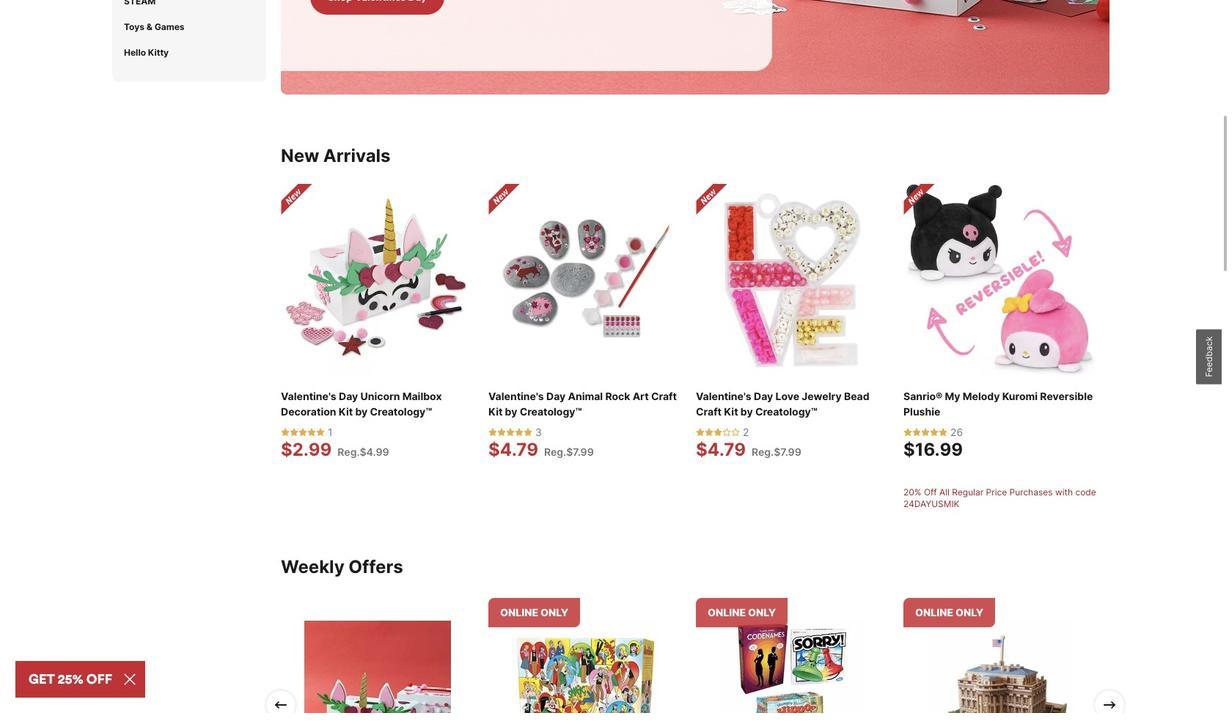 Task type: vqa. For each thing, say whether or not it's contained in the screenshot.
Valentine's Day Unicorn Mailbox Decoration Kit by Creatology™ Image
yes



Task type: locate. For each thing, give the bounding box(es) containing it.
valentine's day unicorn mailbox decoration kit by creatology™ image
[[281, 184, 474, 377]]

rock
[[605, 390, 630, 403]]

1 horizontal spatial kit
[[489, 405, 503, 418]]

2 horizontal spatial kit
[[724, 405, 738, 418]]

my
[[945, 390, 961, 403]]

3 kit from the left
[[724, 405, 738, 418]]

kit
[[339, 405, 353, 418], [489, 405, 503, 418], [724, 405, 738, 418]]

day inside valentine's day unicorn mailbox decoration kit by creatology™
[[339, 390, 358, 403]]

only
[[541, 606, 569, 619], [748, 606, 776, 619], [956, 606, 984, 619]]

kit for valentine's day love jewelry bead craft kit by creatology™
[[724, 405, 738, 418]]

1 kit from the left
[[339, 405, 353, 418]]

0 horizontal spatial by
[[355, 405, 368, 418]]

0 horizontal spatial online only
[[500, 606, 569, 619]]

off
[[924, 487, 937, 498]]

animal
[[568, 390, 603, 403]]

0 horizontal spatial $4.79 reg.$7.99
[[489, 439, 594, 460]]

2 valentine's from the left
[[489, 390, 544, 403]]

valentine's for valentine's day animal rock art craft kit by creatology™
[[489, 390, 544, 403]]

1 only from the left
[[541, 606, 569, 619]]

1 horizontal spatial valentine's
[[489, 390, 544, 403]]

2 reg.$7.99 from the left
[[752, 446, 802, 458]]

valentine's
[[281, 390, 337, 403], [489, 390, 544, 403], [696, 390, 752, 403]]

26
[[951, 426, 963, 438]]

hello kitty link
[[124, 47, 169, 58]]

creatology™ inside valentine's day love jewelry bead craft kit by creatology™
[[756, 405, 818, 418]]

0 horizontal spatial valentine's
[[281, 390, 337, 403]]

2 horizontal spatial online
[[915, 606, 954, 619]]

valentine's up decoration
[[281, 390, 337, 403]]

1 horizontal spatial $4.79 reg.$7.99
[[696, 439, 802, 460]]

day left unicorn
[[339, 390, 358, 403]]

creatology™ down unicorn
[[370, 405, 432, 418]]

3
[[535, 426, 542, 438]]

kitty
[[148, 47, 169, 58]]

sanrio® my melody kuromi reversible plushie new logo image
[[904, 184, 936, 216]]

2 creatology™ from the left
[[520, 405, 582, 418]]

1 horizontal spatial creatology™
[[520, 405, 582, 418]]

day inside valentine's day animal rock art craft kit by creatology™
[[546, 390, 566, 403]]

1 horizontal spatial only
[[748, 606, 776, 619]]

0 horizontal spatial $4.79
[[489, 439, 538, 460]]

3 valentine's from the left
[[696, 390, 752, 403]]

toys
[[124, 21, 145, 32]]

1 horizontal spatial day
[[546, 390, 566, 403]]

sanrio® my melody kuromi reversible plushie
[[904, 390, 1093, 418]]

1 vertical spatial craft
[[696, 405, 722, 418]]

$4.79 reg.$7.99
[[489, 439, 594, 460], [696, 439, 802, 460]]

valentine's day love jewelry bead craft kit by creatology™ image
[[696, 184, 889, 377]]

day for unicorn
[[339, 390, 358, 403]]

2 $4.79 from the left
[[696, 439, 746, 460]]

decoration
[[281, 405, 336, 418]]

1 horizontal spatial by
[[505, 405, 518, 418]]

20%
[[904, 487, 922, 498]]

bead
[[844, 390, 870, 403]]

online only
[[500, 606, 569, 619], [708, 606, 776, 619], [915, 606, 984, 619]]

craft for valentine's day love jewelry bead craft kit by creatology™
[[696, 405, 722, 418]]

2 horizontal spatial valentine's
[[696, 390, 752, 403]]

1 horizontal spatial reg.$7.99
[[752, 446, 802, 458]]

by inside valentine's day unicorn mailbox decoration kit by creatology™
[[355, 405, 368, 418]]

0 vertical spatial craft
[[651, 390, 677, 403]]

2 kit from the left
[[489, 405, 503, 418]]

0 horizontal spatial craft
[[651, 390, 677, 403]]

3 online only from the left
[[915, 606, 984, 619]]

reg.$7.99 down valentine's day animal rock art craft kit by creatology™
[[544, 446, 594, 458]]

online
[[500, 606, 538, 619], [708, 606, 746, 619], [915, 606, 954, 619]]

creatology™ up 3
[[520, 405, 582, 418]]

2 online only from the left
[[708, 606, 776, 619]]

1 valentine's from the left
[[281, 390, 337, 403]]

creatology™ for valentine's day animal rock art craft kit by creatology™
[[520, 405, 582, 418]]

0 horizontal spatial kit
[[339, 405, 353, 418]]

2 by from the left
[[505, 405, 518, 418]]

day
[[339, 390, 358, 403], [546, 390, 566, 403], [754, 390, 773, 403]]

$4.79
[[489, 439, 538, 460], [696, 439, 746, 460]]

unicorn
[[361, 390, 400, 403]]

2 horizontal spatial by
[[741, 405, 753, 418]]

2 horizontal spatial creatology™
[[756, 405, 818, 418]]

craft
[[651, 390, 677, 403], [696, 405, 722, 418]]

$4.79 down 3
[[489, 439, 538, 460]]

creatology™ inside valentine's day unicorn mailbox decoration kit by creatology™
[[370, 405, 432, 418]]

3 day from the left
[[754, 390, 773, 403]]

2 horizontal spatial only
[[956, 606, 984, 619]]

valentine's day animal rock art craft kit by creatology™
[[489, 390, 677, 418]]

3 by from the left
[[741, 405, 753, 418]]

0 horizontal spatial only
[[541, 606, 569, 619]]

craft inside valentine's day love jewelry bead craft kit by creatology™
[[696, 405, 722, 418]]

offers
[[349, 557, 403, 578]]

24dayusmik
[[904, 499, 960, 510]]

valentine's inside valentine's day animal rock art craft kit by creatology™
[[489, 390, 544, 403]]

valentine's up 3
[[489, 390, 544, 403]]

sanrio® my melody kuromi reversible plushie image
[[904, 184, 1097, 377]]

valentine's day animal rock art craft kit by creatology™ image
[[489, 184, 681, 377]]

0 horizontal spatial online
[[500, 606, 538, 619]]

all
[[940, 487, 950, 498]]

valentine's up 2
[[696, 390, 752, 403]]

1 horizontal spatial online only
[[708, 606, 776, 619]]

kuromi
[[1003, 390, 1038, 403]]

3 creatology™ from the left
[[756, 405, 818, 418]]

weekly
[[281, 557, 345, 578]]

kit inside valentine's day animal rock art craft kit by creatology™
[[489, 405, 503, 418]]

purchases
[[1010, 487, 1053, 498]]

1 $4.79 reg.$7.99 from the left
[[489, 439, 594, 460]]

reversible
[[1040, 390, 1093, 403]]

jewelry
[[802, 390, 842, 403]]

creatology™ down love at the bottom of page
[[756, 405, 818, 418]]

valentine's day unicorn mailbox decoration kit by creatology™ new logo image
[[281, 184, 313, 216]]

reg.$7.99 for 2
[[752, 446, 802, 458]]

$4.79 reg.$7.99 for 3
[[489, 439, 594, 460]]

craft inside valentine's day animal rock art craft kit by creatology™
[[651, 390, 677, 403]]

new
[[281, 145, 319, 166]]

0 horizontal spatial day
[[339, 390, 358, 403]]

creatology™ inside valentine's day animal rock art craft kit by creatology™
[[520, 405, 582, 418]]

0 horizontal spatial reg.$7.99
[[544, 446, 594, 458]]

arrivals
[[323, 145, 391, 166]]

1 online from the left
[[500, 606, 538, 619]]

day left love at the bottom of page
[[754, 390, 773, 403]]

reg.$7.99
[[544, 446, 594, 458], [752, 446, 802, 458]]

valentine's inside valentine's day love jewelry bead craft kit by creatology™
[[696, 390, 752, 403]]

1 horizontal spatial online
[[708, 606, 746, 619]]

day left 'animal'
[[546, 390, 566, 403]]

day for love
[[754, 390, 773, 403]]

melody
[[963, 390, 1000, 403]]

kit inside valentine's day unicorn mailbox decoration kit by creatology™
[[339, 405, 353, 418]]

kit inside valentine's day love jewelry bead craft kit by creatology™
[[724, 405, 738, 418]]

day for animal
[[546, 390, 566, 403]]

2 day from the left
[[546, 390, 566, 403]]

2 $4.79 reg.$7.99 from the left
[[696, 439, 802, 460]]

1 horizontal spatial $4.79
[[696, 439, 746, 460]]

day inside valentine's day love jewelry bead craft kit by creatology™
[[754, 390, 773, 403]]

1 $4.79 from the left
[[489, 439, 538, 460]]

$4.79 reg.$7.99 down 2
[[696, 439, 802, 460]]

creatology™
[[370, 405, 432, 418], [520, 405, 582, 418], [756, 405, 818, 418]]

by
[[355, 405, 368, 418], [505, 405, 518, 418], [741, 405, 753, 418]]

by inside valentine's day animal rock art craft kit by creatology™
[[505, 405, 518, 418]]

1 day from the left
[[339, 390, 358, 403]]

$4.79 reg.$7.99 down 3
[[489, 439, 594, 460]]

valentine's inside valentine's day unicorn mailbox decoration kit by creatology™
[[281, 390, 337, 403]]

2 horizontal spatial day
[[754, 390, 773, 403]]

reg.$7.99 down valentine's day love jewelry bead craft kit by creatology™
[[752, 446, 802, 458]]

1 by from the left
[[355, 405, 368, 418]]

new arrivals
[[281, 145, 391, 166]]

0 horizontal spatial creatology™
[[370, 405, 432, 418]]

by inside valentine's day love jewelry bead craft kit by creatology™
[[741, 405, 753, 418]]

$4.79 down 2
[[696, 439, 746, 460]]

1 reg.$7.99 from the left
[[544, 446, 594, 458]]

with
[[1055, 487, 1073, 498]]

1 creatology™ from the left
[[370, 405, 432, 418]]

1 horizontal spatial craft
[[696, 405, 722, 418]]

2 horizontal spatial online only
[[915, 606, 984, 619]]



Task type: describe. For each thing, give the bounding box(es) containing it.
kit for valentine's day animal rock art craft kit by creatology™
[[489, 405, 503, 418]]

$4.79 for 2
[[696, 439, 746, 460]]

valentine's for valentine's day love jewelry bead craft kit by creatology™
[[696, 390, 752, 403]]

2 only from the left
[[748, 606, 776, 619]]

by for valentine's day animal rock art craft kit by creatology™
[[505, 405, 518, 418]]

1
[[328, 426, 333, 438]]

$4.79 reg.$7.99 for 2
[[696, 439, 802, 460]]

craft for valentine's day animal rock art craft kit by creatology™
[[651, 390, 677, 403]]

reg.$4.99
[[338, 446, 389, 458]]

$2.99 reg.$4.99
[[281, 439, 389, 460]]

reg.$7.99 for 3
[[544, 446, 594, 458]]

valentine's day unicorn mailbox decoration kit by creatology™
[[281, 390, 442, 418]]

2
[[743, 426, 749, 438]]

code
[[1076, 487, 1096, 498]]

valentine's day love jewelry bead craft kit by creatology™ new logo image
[[696, 184, 728, 216]]

regular
[[952, 487, 984, 498]]

2 online from the left
[[708, 606, 746, 619]]

mailbox
[[402, 390, 442, 403]]

$16.99
[[904, 439, 963, 460]]

toys & games link
[[124, 21, 185, 32]]

&
[[147, 21, 152, 32]]

$4.79 for 3
[[489, 439, 538, 460]]

1 online only from the left
[[500, 606, 569, 619]]

love
[[776, 390, 800, 403]]

3 online from the left
[[915, 606, 954, 619]]

valentine's day animal rock art craft kit by creatology™ new logo image
[[489, 184, 521, 216]]

toys & games
[[124, 21, 185, 32]]

20% off all regular price purchases with code 24dayusmik
[[904, 487, 1096, 510]]

$2.99
[[281, 439, 332, 460]]

plushie
[[904, 405, 941, 418]]

hello
[[124, 47, 146, 58]]

creatology™ for valentine's day love jewelry bead craft kit by creatology™
[[756, 405, 818, 418]]

valentine's for valentine's day unicorn mailbox decoration kit by creatology™
[[281, 390, 337, 403]]

valentine's day love jewelry bead craft kit by creatology™
[[696, 390, 870, 418]]

price
[[986, 487, 1007, 498]]

by for valentine's day love jewelry bead craft kit by creatology™
[[741, 405, 753, 418]]

sanrio®
[[904, 390, 943, 403]]

hello kitty
[[124, 47, 169, 58]]

weekly offers
[[281, 557, 403, 578]]

games
[[155, 21, 185, 32]]

3 only from the left
[[956, 606, 984, 619]]

art
[[633, 390, 649, 403]]



